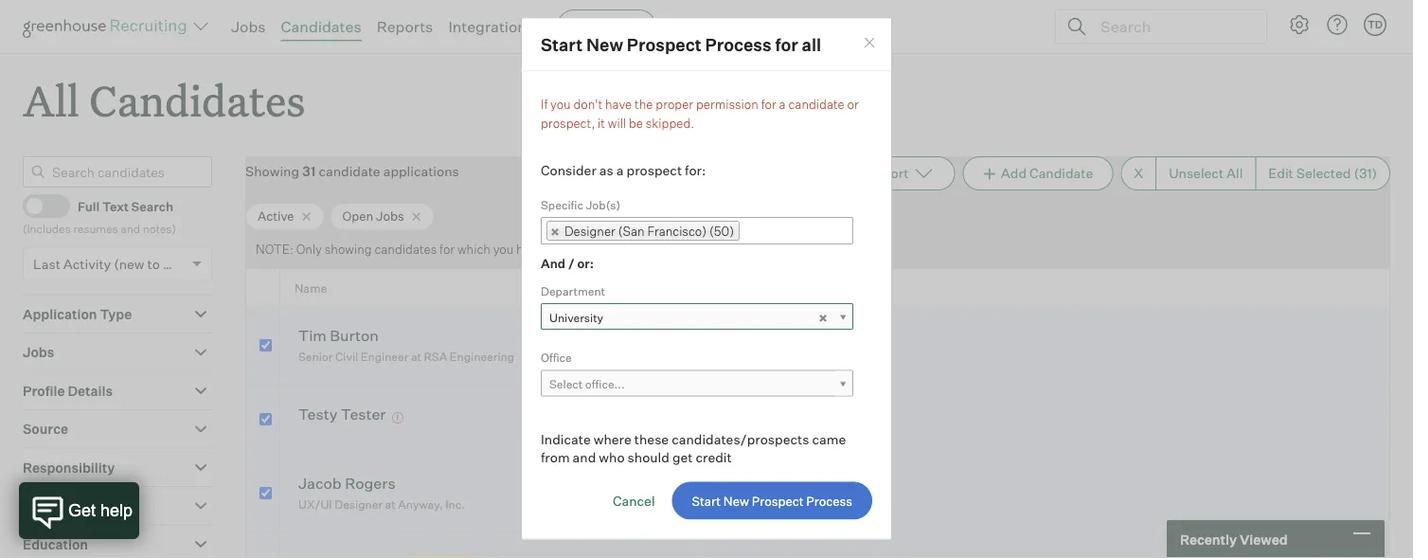 Task type: locate. For each thing, give the bounding box(es) containing it.
collect feedback in application review link
[[618, 496, 844, 514]]

1 vertical spatial and
[[573, 448, 596, 465]]

None text field
[[740, 218, 759, 242]]

profile details
[[23, 383, 113, 399]]

1 vertical spatial all
[[1227, 165, 1244, 182]]

application down last
[[23, 306, 97, 322]]

0 vertical spatial at
[[411, 350, 422, 364]]

all right unselect
[[1227, 165, 1244, 182]]

none submit inside start new prospect process for all dialog
[[672, 482, 873, 520]]

for:
[[685, 161, 706, 178]]

1 vertical spatial jobs
[[376, 209, 404, 224]]

testy tester link
[[298, 405, 386, 427]]

1 horizontal spatial jobs
[[231, 17, 266, 36]]

to-
[[644, 424, 659, 438]]

1 vertical spatial candidates
[[89, 72, 306, 128]]

1 horizontal spatial all
[[1227, 165, 1244, 182]]

select office... link
[[541, 369, 854, 397]]

generate report button
[[783, 157, 956, 191]]

tester
[[341, 405, 386, 424]]

notes)
[[143, 221, 176, 236]]

test for test (19) collect feedback in application review
[[620, 475, 656, 492]]

to
[[147, 256, 160, 272]]

select office...
[[550, 376, 625, 391]]

profile
[[23, 383, 65, 399]]

candidate left or
[[789, 96, 845, 112]]

add left prospect
[[581, 17, 610, 36]]

add candidate
[[1001, 165, 1094, 182]]

0 vertical spatial a
[[779, 96, 786, 112]]

and
[[121, 221, 140, 236], [573, 448, 596, 465]]

as
[[600, 161, 614, 178]]

start new prospect process for all
[[541, 34, 822, 55]]

have up "will"
[[605, 96, 632, 112]]

edit
[[546, 242, 568, 257]]

1 vertical spatial designer
[[335, 498, 383, 512]]

0 horizontal spatial and
[[121, 221, 140, 236]]

candidate reports are now available! apply filters and select "view in app" element
[[783, 157, 956, 191]]

have
[[605, 96, 632, 112], [516, 242, 543, 257]]

start
[[541, 34, 583, 55]]

1 vertical spatial have
[[516, 242, 543, 257]]

designer up permissions.
[[565, 222, 616, 238]]

and inside indicate where these candidates/prospects came from and who should get credit
[[573, 448, 596, 465]]

indicate
[[541, 430, 591, 447]]

test up the 'cancel'
[[620, 475, 656, 492]]

2 vertical spatial jobs
[[23, 344, 54, 361]]

these
[[635, 430, 669, 447]]

have left the edit
[[516, 242, 543, 257]]

checkmark image
[[31, 199, 45, 212]]

collect
[[635, 498, 672, 512]]

1 vertical spatial you
[[493, 242, 514, 257]]

0 vertical spatial (19)
[[659, 328, 682, 344]]

(19) for test (19)
[[659, 328, 682, 344]]

1 horizontal spatial a
[[779, 96, 786, 112]]

1 vertical spatial test
[[620, 475, 656, 492]]

0 horizontal spatial add
[[581, 17, 610, 36]]

0 horizontal spatial designer
[[335, 498, 383, 512]]

don't
[[574, 96, 603, 112]]

0 horizontal spatial have
[[516, 242, 543, 257]]

application right in
[[738, 498, 799, 512]]

prospect
[[627, 34, 702, 55]]

credit
[[696, 448, 732, 465]]

start new prospect process for all dialog
[[521, 18, 893, 558]]

1 vertical spatial candidate
[[319, 163, 381, 180]]

0 vertical spatial designer
[[565, 222, 616, 238]]

(19) inside test (19) collect feedback in application review
[[659, 475, 682, 492]]

responsibility
[[23, 459, 115, 476]]

prospect
[[627, 161, 682, 178]]

td button
[[1361, 9, 1391, 40]]

1 test from the top
[[620, 328, 656, 344]]

at inside 'jacob rogers ux/ui designer at anyway, inc.'
[[385, 498, 396, 512]]

0 vertical spatial have
[[605, 96, 632, 112]]

process
[[705, 34, 772, 55]]

0 vertical spatial and
[[121, 221, 140, 236]]

jobs up profile
[[23, 344, 54, 361]]

application
[[23, 306, 97, 322], [738, 498, 799, 512]]

0 vertical spatial test
[[620, 328, 656, 344]]

proper
[[656, 96, 694, 112]]

you
[[551, 96, 571, 112], [493, 242, 514, 257]]

generate report
[[806, 165, 909, 182]]

candidates down jobs link
[[89, 72, 306, 128]]

jobs right 'open'
[[376, 209, 404, 224]]

should
[[628, 448, 670, 465]]

inc.
[[446, 498, 465, 512]]

at down rogers
[[385, 498, 396, 512]]

feedback
[[674, 498, 723, 512]]

2 test from the top
[[620, 475, 656, 492]]

open jobs
[[343, 209, 404, 224]]

testy
[[298, 405, 338, 424]]

1 vertical spatial at
[[385, 498, 396, 512]]

(31)
[[1354, 165, 1378, 182]]

0 horizontal spatial all
[[23, 72, 79, 128]]

anyway,
[[398, 498, 443, 512]]

1 horizontal spatial designer
[[565, 222, 616, 238]]

edit selected (31) link
[[1256, 157, 1391, 191]]

add left candidate on the top right of page
[[1001, 165, 1027, 182]]

candidates
[[375, 242, 437, 257]]

1 horizontal spatial have
[[605, 96, 632, 112]]

1 vertical spatial add
[[1001, 165, 1027, 182]]

all
[[802, 34, 822, 55]]

1 vertical spatial application
[[738, 498, 799, 512]]

at
[[411, 350, 422, 364], [385, 498, 396, 512]]

0 vertical spatial all
[[23, 72, 79, 128]]

0 horizontal spatial a
[[617, 161, 624, 178]]

None submit
[[672, 482, 873, 520]]

0 horizontal spatial at
[[385, 498, 396, 512]]

1 horizontal spatial add
[[1001, 165, 1027, 182]]

showing 31 candidate applications
[[245, 163, 459, 180]]

test up office...
[[620, 328, 656, 344]]

test
[[620, 328, 656, 344], [620, 475, 656, 492]]

if you don't have the proper permission for a candidate or prospect, it will be skipped.
[[541, 96, 859, 130]]

for left which
[[440, 242, 455, 257]]

None checkbox
[[259, 413, 272, 426], [259, 487, 272, 500], [259, 413, 272, 426], [259, 487, 272, 500]]

1 horizontal spatial candidate
[[789, 96, 845, 112]]

get
[[673, 448, 693, 465]]

and down text
[[121, 221, 140, 236]]

full text search (includes resumes and notes)
[[23, 198, 176, 236]]

1 (19) from the top
[[659, 328, 682, 344]]

permissions.
[[570, 242, 643, 257]]

type
[[100, 306, 132, 322]]

0 vertical spatial application
[[23, 306, 97, 322]]

you right if
[[551, 96, 571, 112]]

None checkbox
[[259, 339, 272, 352]]

department
[[541, 283, 606, 297]]

(19) up select office... link
[[659, 328, 682, 344]]

td button
[[1364, 13, 1387, 36]]

cancel
[[613, 492, 655, 509]]

testy tester has been in technical interview for more than 14 days image
[[389, 412, 407, 424]]

candidates
[[281, 17, 362, 36], [89, 72, 306, 128]]

all down greenhouse recruiting image
[[23, 72, 79, 128]]

2 (19) from the top
[[659, 475, 682, 492]]

university link
[[541, 303, 854, 330]]

1 horizontal spatial you
[[551, 96, 571, 112]]

a right as
[[617, 161, 624, 178]]

tasks
[[78, 498, 116, 514]]

1 vertical spatial a
[[617, 161, 624, 178]]

candidate right the 31
[[319, 163, 381, 180]]

test inside test (19) collect feedback in application review
[[620, 475, 656, 492]]

(includes
[[23, 221, 71, 236]]

1 vertical spatial (19)
[[659, 475, 682, 492]]

(19)
[[659, 328, 682, 344], [659, 475, 682, 492]]

0 vertical spatial add
[[581, 17, 610, 36]]

for right permission
[[762, 96, 777, 112]]

designer inside 'jacob rogers ux/ui designer at anyway, inc.'
[[335, 498, 383, 512]]

jobs
[[231, 17, 266, 36], [376, 209, 404, 224], [23, 344, 54, 361]]

a inside if you don't have the proper permission for a candidate or prospect, it will be skipped.
[[779, 96, 786, 112]]

designer down jacob rogers link
[[335, 498, 383, 512]]

add for add
[[581, 17, 610, 36]]

1 horizontal spatial at
[[411, 350, 422, 364]]

came
[[812, 430, 846, 447]]

(19) up collect
[[659, 475, 682, 492]]

1 horizontal spatial application
[[738, 498, 799, 512]]

0 vertical spatial you
[[551, 96, 571, 112]]

candidates right jobs link
[[281, 17, 362, 36]]

note: only showing candidates for which you have edit permissions.
[[256, 242, 643, 257]]

at left rsa
[[411, 350, 422, 364]]

1 horizontal spatial and
[[573, 448, 596, 465]]

name
[[295, 281, 327, 295]]

add
[[581, 17, 610, 36], [1001, 165, 1027, 182]]

review
[[801, 498, 839, 512]]

jobs left candidates link
[[231, 17, 266, 36]]

if
[[541, 96, 548, 112]]

Search candidates field
[[23, 157, 212, 188]]

jacob rogers ux/ui designer at anyway, inc.
[[298, 474, 465, 512]]

designer
[[565, 222, 616, 238], [335, 498, 383, 512]]

0 vertical spatial candidate
[[789, 96, 845, 112]]

you right which
[[493, 242, 514, 257]]

and down the indicate
[[573, 448, 596, 465]]

for left "all"
[[775, 34, 799, 55]]

last activity (new to old) option
[[33, 256, 187, 272]]

test for test (19)
[[620, 328, 656, 344]]

jacob rogers link
[[298, 474, 396, 496]]

note:
[[256, 242, 294, 257]]

add inside popup button
[[581, 17, 610, 36]]

2 to-dos for technical interview link
[[618, 422, 806, 440]]

a right permission
[[779, 96, 786, 112]]



Task type: describe. For each thing, give the bounding box(es) containing it.
rsa
[[424, 350, 447, 364]]

civil
[[335, 350, 358, 364]]

tim burton link
[[298, 326, 379, 348]]

have inside if you don't have the proper permission for a candidate or prospect, it will be skipped.
[[605, 96, 632, 112]]

francisco)
[[648, 222, 707, 238]]

last
[[33, 256, 60, 272]]

the
[[635, 96, 653, 112]]

recently
[[1181, 531, 1237, 547]]

(new
[[114, 256, 145, 272]]

2 to-dos for technical interview
[[635, 424, 801, 438]]

showing
[[245, 163, 299, 180]]

/
[[568, 255, 575, 270]]

candidates link
[[281, 17, 362, 36]]

(san
[[618, 222, 645, 238]]

for right dos
[[681, 424, 696, 438]]

recently viewed
[[1181, 531, 1288, 547]]

2
[[635, 424, 641, 438]]

x link
[[1121, 157, 1156, 191]]

pipeline tasks
[[23, 498, 116, 514]]

reports link
[[377, 17, 433, 36]]

which
[[458, 242, 491, 257]]

skipped.
[[646, 115, 695, 130]]

ux/ui
[[298, 498, 332, 512]]

0 horizontal spatial application
[[23, 306, 97, 322]]

and inside full text search (includes resumes and notes)
[[121, 221, 140, 236]]

candidates/prospects
[[672, 430, 810, 447]]

31
[[302, 163, 316, 180]]

configure image
[[1289, 13, 1311, 36]]

only
[[296, 242, 322, 257]]

unselect all
[[1169, 165, 1244, 182]]

last activity (new to old)
[[33, 256, 187, 272]]

jobs link
[[231, 17, 266, 36]]

pipeline
[[23, 498, 75, 514]]

generate
[[806, 165, 864, 182]]

reports
[[377, 17, 433, 36]]

full
[[78, 198, 100, 214]]

or
[[848, 96, 859, 112]]

source
[[23, 421, 68, 437]]

unselect
[[1169, 165, 1224, 182]]

at inside 'tim burton senior civil engineer at rsa engineering'
[[411, 350, 422, 364]]

td
[[1368, 18, 1384, 31]]

rogers
[[345, 474, 396, 493]]

0 vertical spatial candidates
[[281, 17, 362, 36]]

senior
[[298, 350, 333, 364]]

candidate inside if you don't have the proper permission for a candidate or prospect, it will be skipped.
[[789, 96, 845, 112]]

university
[[550, 310, 604, 324]]

for inside if you don't have the proper permission for a candidate or prospect, it will be skipped.
[[762, 96, 777, 112]]

add for add candidate
[[1001, 165, 1027, 182]]

designer inside start new prospect process for all dialog
[[565, 222, 616, 238]]

add button
[[557, 9, 657, 44]]

add candidate link
[[963, 157, 1114, 191]]

and
[[541, 255, 566, 270]]

2 horizontal spatial jobs
[[376, 209, 404, 224]]

specific job(s)
[[541, 197, 621, 211]]

it
[[598, 115, 605, 130]]

0 vertical spatial jobs
[[231, 17, 266, 36]]

close image
[[862, 35, 878, 50]]

Search text field
[[1096, 13, 1250, 40]]

edit selected (31)
[[1269, 165, 1378, 182]]

report
[[867, 165, 909, 182]]

will
[[608, 115, 626, 130]]

(19) for test (19) collect feedback in application review
[[659, 475, 682, 492]]

search
[[131, 198, 173, 214]]

open
[[343, 209, 374, 224]]

activity
[[63, 256, 111, 272]]

text
[[102, 198, 129, 214]]

consider
[[541, 161, 597, 178]]

testy tester
[[298, 405, 386, 424]]

selected
[[1297, 165, 1352, 182]]

select
[[550, 376, 583, 391]]

burton
[[330, 326, 379, 345]]

0 horizontal spatial candidate
[[319, 163, 381, 180]]

0 horizontal spatial you
[[493, 242, 514, 257]]

dos
[[659, 424, 679, 438]]

none text field inside start new prospect process for all dialog
[[740, 218, 759, 242]]

technical
[[698, 424, 750, 438]]

test (19) collect feedback in application review
[[620, 475, 839, 512]]

indicate where these candidates/prospects came from and who should get credit
[[541, 430, 846, 465]]

office
[[541, 350, 572, 364]]

0 horizontal spatial jobs
[[23, 344, 54, 361]]

integrations link
[[449, 17, 535, 36]]

you inside if you don't have the proper permission for a candidate or prospect, it will be skipped.
[[551, 96, 571, 112]]

old)
[[163, 256, 187, 272]]

application type
[[23, 306, 132, 322]]

office...
[[585, 376, 625, 391]]

specific
[[541, 197, 584, 211]]

who
[[599, 448, 625, 465]]

test (19)
[[620, 328, 682, 344]]

education
[[23, 536, 88, 553]]

and / or:
[[541, 255, 594, 270]]

greenhouse recruiting image
[[23, 15, 193, 38]]

in
[[725, 498, 735, 512]]

application inside test (19) collect feedback in application review
[[738, 498, 799, 512]]

where
[[594, 430, 632, 447]]



Task type: vqa. For each thing, say whether or not it's contained in the screenshot.
Review
yes



